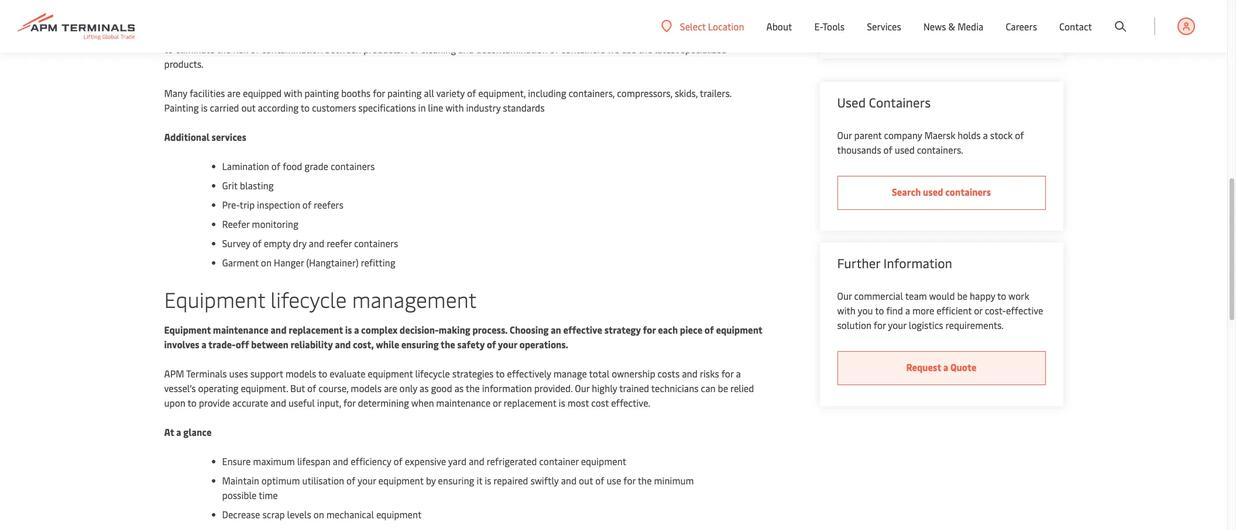 Task type: describe. For each thing, give the bounding box(es) containing it.
to right upon
[[188, 397, 197, 410]]

the inside apm terminals uses support models to evaluate equipment lifecycle strategies to effectively manage total ownership costs and risks for a vessel's operating equipment. but of course, models are only as good as the information provided. our highly trained technicians can be relied upon to provide accurate and useful input, for determining when maintenance or replacement is most cost effective.
[[466, 382, 480, 395]]

survey
[[222, 237, 250, 250]]

a inside our parent company maersk holds a stock of thousands of used containers.
[[983, 129, 988, 142]]

solution
[[837, 319, 872, 332]]

further information
[[837, 255, 953, 272]]

(hangtainer)
[[306, 256, 359, 269]]

at a glance
[[164, 426, 212, 439]]

effective.
[[611, 397, 650, 410]]

is inside apm terminals uses support models to evaluate equipment lifecycle strategies to effectively manage total ownership costs and risks for a vessel's operating equipment. but of course, models are only as good as the information provided. our highly trained technicians can be relied upon to provide accurate and useful input, for determining when maintenance or replacement is most cost effective.
[[559, 397, 565, 410]]

ownership
[[612, 368, 655, 380]]

ensure maximum lifespan and efficiency of expensive yard and refrigerated container equipment
[[222, 455, 626, 468]]

e-tools
[[815, 20, 845, 33]]

further
[[837, 255, 880, 272]]

of down "process."
[[487, 338, 496, 351]]

out inside the maintain optimum utilisation of your equipment by ensuring it is repaired swiftly and out of use for the minimum possible time
[[579, 475, 593, 488]]

trade-
[[208, 338, 236, 351]]

or inside our commercial team would be happy to work with you to find a more efficient or cost-effective solution for your logistics requirements.
[[974, 305, 983, 318]]

used inside our parent company maersk holds a stock of thousands of used containers.
[[895, 144, 915, 157]]

time
[[259, 489, 278, 502]]

ensuring inside equipment maintenance and replacement is a complex decision-making process. choosing an effective strategy for each piece of equipment involves a trade-off between reliability and cost, while ensuring the safety of your operations.
[[401, 338, 439, 351]]

dry for sweep,
[[222, 28, 236, 41]]

refrigerated
[[487, 455, 537, 468]]

media
[[958, 20, 984, 33]]

equipment right mechanical
[[376, 509, 422, 522]]

empty
[[264, 237, 291, 250]]

designed
[[722, 28, 760, 41]]

effective inside equipment maintenance and replacement is a complex decision-making process. choosing an effective strategy for each piece of equipment involves a trade-off between reliability and cost, while ensuring the safety of your operations.
[[563, 324, 602, 337]]

uses
[[229, 368, 248, 380]]

0 vertical spatial with
[[284, 87, 302, 100]]

blasting
[[240, 179, 274, 192]]

and up utilisation
[[333, 455, 348, 468]]

specifications
[[358, 101, 416, 114]]

services
[[867, 20, 901, 33]]

of right utilisation
[[347, 475, 356, 488]]

reefers
[[314, 198, 344, 211]]

risk
[[233, 43, 248, 56]]

inspection
[[257, 198, 300, 211]]

our for used containers
[[837, 129, 852, 142]]

select
[[680, 20, 706, 32]]

1 horizontal spatial models
[[351, 382, 382, 395]]

but
[[290, 382, 305, 395]]

1 horizontal spatial with
[[446, 101, 464, 114]]

to inside many facilities are equipped with painting booths for painting all variety of equipment, including containers, compressors, skids, trailers. painting is carried out according to customers specifications in line with industry standards
[[301, 101, 310, 114]]

most
[[568, 397, 589, 410]]

highly
[[592, 382, 617, 395]]

of inside apm terminals uses support models to evaluate equipment lifecycle strategies to effectively manage total ownership costs and risks for a vessel's operating equipment. but of course, models are only as good as the information provided. our highly trained technicians can be relied upon to provide accurate and useful input, for determining when maintenance or replacement is most cost effective.
[[307, 382, 316, 395]]

2 painting from the left
[[387, 87, 422, 100]]

useful
[[289, 397, 315, 410]]

between inside in addition to dry sweep, we offer steam and water cleaning services, that meet even the strictest pharmaceutical shipping guidelines designed to eliminate the risk of contamination between products. for cleaning and decontamination of containers we use the latest specialized products.
[[325, 43, 361, 56]]

containers right grade
[[331, 160, 375, 173]]

process.
[[472, 324, 508, 337]]

and inside the maintain optimum utilisation of your equipment by ensuring it is repaired swiftly and out of use for the minimum possible time
[[561, 475, 577, 488]]

equipment for equipment lifecycle management
[[164, 285, 265, 314]]

garment on hanger (hangtainer) refitting
[[222, 256, 396, 269]]

strictest
[[535, 28, 570, 41]]

to up information
[[496, 368, 505, 380]]

operations.
[[520, 338, 568, 351]]

is inside the maintain optimum utilisation of your equipment by ensuring it is repaired swiftly and out of use for the minimum possible time
[[485, 475, 491, 488]]

reliability
[[291, 338, 333, 351]]

of down strictest
[[550, 43, 559, 56]]

your inside our commercial team would be happy to work with you to find a more efficient or cost-effective solution for your logistics requirements.
[[888, 319, 907, 332]]

maintenance inside equipment maintenance and replacement is a complex decision-making process. choosing an effective strategy for each piece of equipment involves a trade-off between reliability and cost, while ensuring the safety of your operations.
[[213, 324, 269, 337]]

team
[[905, 290, 927, 303]]

tools
[[823, 20, 845, 33]]

work
[[1009, 290, 1030, 303]]

your inside equipment maintenance and replacement is a complex decision-making process. choosing an effective strategy for each piece of equipment involves a trade-off between reliability and cost, while ensuring the safety of your operations.
[[498, 338, 517, 351]]

select location
[[680, 20, 744, 32]]

careers button
[[1006, 0, 1037, 53]]

equipment inside equipment maintenance and replacement is a complex decision-making process. choosing an effective strategy for each piece of equipment involves a trade-off between reliability and cost, while ensuring the safety of your operations.
[[716, 324, 763, 337]]

off
[[236, 338, 249, 351]]

lamination of food grade containers
[[222, 160, 375, 173]]

safety
[[457, 338, 485, 351]]

lifecycle inside apm terminals uses support models to evaluate equipment lifecycle strategies to effectively manage total ownership costs and risks for a vessel's operating equipment. but of course, models are only as good as the information provided. our highly trained technicians can be relied upon to provide accurate and useful input, for determining when maintenance or replacement is most cost effective.
[[415, 368, 450, 380]]

food
[[283, 160, 302, 173]]

technicians
[[651, 382, 699, 395]]

to right you
[[875, 305, 884, 318]]

containers.
[[917, 144, 963, 157]]

and up garment on hanger (hangtainer) refitting at the left
[[309, 237, 324, 250]]

containers up refitting
[[354, 237, 398, 250]]

for right risks
[[722, 368, 734, 380]]

our inside apm terminals uses support models to evaluate equipment lifecycle strategies to effectively manage total ownership costs and risks for a vessel's operating equipment. but of course, models are only as good as the information provided. our highly trained technicians can be relied upon to provide accurate and useful input, for determining when maintenance or replacement is most cost effective.
[[575, 382, 590, 395]]

for right the input,
[[344, 397, 356, 410]]

survey of empty dry and reefer containers
[[222, 237, 398, 250]]

to up the course, on the left of the page
[[318, 368, 327, 380]]

each
[[658, 324, 678, 337]]

trained
[[619, 382, 649, 395]]

total
[[589, 368, 610, 380]]

hanger
[[274, 256, 304, 269]]

for inside the maintain optimum utilisation of your equipment by ensuring it is repaired swiftly and out of use for the minimum possible time
[[624, 475, 636, 488]]

trip
[[240, 198, 255, 211]]

request a quote link
[[837, 352, 1046, 386]]

refitting
[[361, 256, 396, 269]]

you
[[858, 305, 873, 318]]

0 horizontal spatial models
[[286, 368, 316, 380]]

careers
[[1006, 20, 1037, 33]]

of down reefer monitoring
[[253, 237, 262, 250]]

cost,
[[353, 338, 374, 351]]

to right the "addition"
[[211, 28, 220, 41]]

facilities
[[190, 87, 225, 100]]

standards
[[503, 101, 545, 114]]

of down the company at the right top of the page
[[884, 144, 893, 157]]

0 vertical spatial cleaning
[[378, 28, 413, 41]]

many
[[164, 87, 187, 100]]

making
[[439, 324, 470, 337]]

0 horizontal spatial lifecycle
[[271, 285, 347, 314]]

find
[[886, 305, 903, 318]]

lamination
[[222, 160, 269, 173]]

and left 'water'
[[334, 28, 350, 41]]

requirements.
[[946, 319, 1004, 332]]

meet
[[473, 28, 495, 41]]

a inside our commercial team would be happy to work with you to find a more efficient or cost-effective solution for your logistics requirements.
[[905, 305, 910, 318]]

according
[[258, 101, 299, 114]]

contact
[[1060, 20, 1092, 33]]

monitoring
[[252, 218, 298, 231]]

repaired
[[494, 475, 528, 488]]

the right even at the top left
[[519, 28, 533, 41]]

yard
[[448, 455, 467, 468]]

a up the cost,
[[354, 324, 359, 337]]

a right at
[[176, 426, 181, 439]]

steam
[[306, 28, 332, 41]]

even
[[497, 28, 516, 41]]

glance
[[183, 426, 212, 439]]

contact button
[[1060, 0, 1092, 53]]

while
[[376, 338, 399, 351]]

logistics
[[909, 319, 943, 332]]

be inside apm terminals uses support models to evaluate equipment lifecycle strategies to effectively manage total ownership costs and risks for a vessel's operating equipment. but of course, models are only as good as the information provided. our highly trained technicians can be relied upon to provide accurate and useful input, for determining when maintenance or replacement is most cost effective.
[[718, 382, 728, 395]]

strategy
[[604, 324, 641, 337]]

of right risk
[[250, 43, 259, 56]]

maersk
[[925, 129, 956, 142]]

latest
[[655, 43, 679, 56]]

reefer monitoring
[[222, 218, 298, 231]]

1 as from the left
[[420, 382, 429, 395]]



Task type: vqa. For each thing, say whether or not it's contained in the screenshot.
Login / Create Account "link" on the top right
no



Task type: locate. For each thing, give the bounding box(es) containing it.
1 vertical spatial ensuring
[[438, 475, 474, 488]]

equipment lifecycle management
[[164, 285, 477, 314]]

1 vertical spatial used
[[923, 186, 943, 199]]

sweep,
[[238, 28, 266, 41]]

0 vertical spatial equipment
[[164, 285, 265, 314]]

apm terminals uses support models to evaluate equipment lifecycle strategies to effectively manage total ownership costs and risks for a vessel's operating equipment. but of course, models are only as good as the information provided. our highly trained technicians can be relied upon to provide accurate and useful input, for determining when maintenance or replacement is most cost effective.
[[164, 368, 754, 410]]

1 vertical spatial effective
[[563, 324, 602, 337]]

between right off
[[251, 338, 288, 351]]

0 vertical spatial used
[[895, 144, 915, 157]]

line
[[428, 101, 443, 114]]

dry inside in addition to dry sweep, we offer steam and water cleaning services, that meet even the strictest pharmaceutical shipping guidelines designed to eliminate the risk of contamination between products. for cleaning and decontamination of containers we use the latest specialized products.
[[222, 28, 236, 41]]

0 horizontal spatial your
[[358, 475, 376, 488]]

1 horizontal spatial cleaning
[[421, 43, 456, 56]]

used right search on the top of the page
[[923, 186, 943, 199]]

would
[[929, 290, 955, 303]]

provided.
[[534, 382, 573, 395]]

our for further information
[[837, 290, 852, 303]]

1 vertical spatial be
[[718, 382, 728, 395]]

thousands
[[837, 144, 881, 157]]

as
[[420, 382, 429, 395], [455, 382, 464, 395]]

0 vertical spatial lifecycle
[[271, 285, 347, 314]]

search used containers
[[892, 186, 991, 199]]

1 horizontal spatial on
[[314, 509, 324, 522]]

0 vertical spatial maintenance
[[213, 324, 269, 337]]

and down that
[[458, 43, 474, 56]]

trailers.
[[700, 87, 732, 100]]

pharmaceutical
[[572, 28, 637, 41]]

contamination
[[262, 43, 323, 56]]

for inside many facilities are equipped with painting booths for painting all variety of equipment, including containers, compressors, skids, trailers. painting is carried out according to customers specifications in line with industry standards
[[373, 87, 385, 100]]

it
[[477, 475, 483, 488]]

at
[[164, 426, 174, 439]]

for right solution
[[874, 319, 886, 332]]

used down the company at the right top of the page
[[895, 144, 915, 157]]

is right it
[[485, 475, 491, 488]]

0 horizontal spatial be
[[718, 382, 728, 395]]

and left the cost,
[[335, 338, 351, 351]]

containers
[[869, 94, 931, 111]]

0 horizontal spatial we
[[269, 28, 281, 41]]

when
[[411, 397, 434, 410]]

equipment left by at the bottom of page
[[378, 475, 424, 488]]

2 vertical spatial with
[[837, 305, 856, 318]]

your down "process."
[[498, 338, 517, 351]]

the inside the maintain optimum utilisation of your equipment by ensuring it is repaired swiftly and out of use for the minimum possible time
[[638, 475, 652, 488]]

many facilities are equipped with painting booths for painting all variety of equipment, including containers, compressors, skids, trailers. painting is carried out according to customers specifications in line with industry standards
[[164, 87, 732, 114]]

0 horizontal spatial maintenance
[[213, 324, 269, 337]]

about
[[767, 20, 792, 33]]

is inside many facilities are equipped with painting booths for painting all variety of equipment, including containers, compressors, skids, trailers. painting is carried out according to customers specifications in line with industry standards
[[201, 101, 208, 114]]

0 horizontal spatial effective
[[563, 324, 602, 337]]

equipment
[[716, 324, 763, 337], [368, 368, 413, 380], [581, 455, 626, 468], [378, 475, 424, 488], [376, 509, 422, 522]]

1 horizontal spatial your
[[498, 338, 517, 351]]

a right find
[[905, 305, 910, 318]]

ensuring inside the maintain optimum utilisation of your equipment by ensuring it is repaired swiftly and out of use for the minimum possible time
[[438, 475, 474, 488]]

0 horizontal spatial between
[[251, 338, 288, 351]]

be up efficient
[[957, 290, 968, 303]]

0 vertical spatial replacement
[[289, 324, 343, 337]]

maintenance up off
[[213, 324, 269, 337]]

the down strategies
[[466, 382, 480, 395]]

0 vertical spatial we
[[269, 28, 281, 41]]

equipment up the involves
[[164, 324, 211, 337]]

efficiency
[[351, 455, 391, 468]]

2 vertical spatial our
[[575, 382, 590, 395]]

with down variety
[[446, 101, 464, 114]]

1 horizontal spatial maintenance
[[436, 397, 491, 410]]

0 horizontal spatial on
[[261, 256, 272, 269]]

and down container
[[561, 475, 577, 488]]

1 vertical spatial products.
[[164, 57, 204, 70]]

equipment inside the maintain optimum utilisation of your equipment by ensuring it is repaired swiftly and out of use for the minimum possible time
[[378, 475, 424, 488]]

1 vertical spatial maintenance
[[436, 397, 491, 410]]

2 as from the left
[[455, 382, 464, 395]]

1 horizontal spatial between
[[325, 43, 361, 56]]

services
[[212, 131, 246, 143]]

1 vertical spatial or
[[493, 397, 501, 410]]

2 horizontal spatial your
[[888, 319, 907, 332]]

are inside many facilities are equipped with painting booths for painting all variety of equipment, including containers, compressors, skids, trailers. painting is carried out according to customers specifications in line with industry standards
[[227, 87, 241, 100]]

our inside our commercial team would be happy to work with you to find a more efficient or cost-effective solution for your logistics requirements.
[[837, 290, 852, 303]]

we left offer
[[269, 28, 281, 41]]

1 horizontal spatial be
[[957, 290, 968, 303]]

0 horizontal spatial painting
[[305, 87, 339, 100]]

our up solution
[[837, 290, 852, 303]]

equipment down garment
[[164, 285, 265, 314]]

is inside equipment maintenance and replacement is a complex decision-making process. choosing an effective strategy for each piece of equipment involves a trade-off between reliability and cost, while ensuring the safety of your operations.
[[345, 324, 352, 337]]

in addition to dry sweep, we offer steam and water cleaning services, that meet even the strictest pharmaceutical shipping guidelines designed to eliminate the risk of contamination between products. for cleaning and decontamination of containers we use the latest specialized products.
[[164, 28, 760, 70]]

support
[[250, 368, 283, 380]]

stock
[[990, 129, 1013, 142]]

use inside the maintain optimum utilisation of your equipment by ensuring it is repaired swiftly and out of use for the minimum possible time
[[607, 475, 621, 488]]

0 horizontal spatial used
[[895, 144, 915, 157]]

2 horizontal spatial with
[[837, 305, 856, 318]]

equipment.
[[241, 382, 288, 395]]

vessel's
[[164, 382, 196, 395]]

input,
[[317, 397, 341, 410]]

an
[[551, 324, 561, 337]]

1 horizontal spatial products.
[[363, 43, 403, 56]]

as right good
[[455, 382, 464, 395]]

1 vertical spatial our
[[837, 290, 852, 303]]

products.
[[363, 43, 403, 56], [164, 57, 204, 70]]

skids,
[[675, 87, 698, 100]]

1 horizontal spatial are
[[384, 382, 397, 395]]

replacement inside equipment maintenance and replacement is a complex decision-making process. choosing an effective strategy for each piece of equipment involves a trade-off between reliability and cost, while ensuring the safety of your operations.
[[289, 324, 343, 337]]

our up thousands
[[837, 129, 852, 142]]

the inside equipment maintenance and replacement is a complex decision-making process. choosing an effective strategy for each piece of equipment involves a trade-off between reliability and cost, while ensuring the safety of your operations.
[[441, 338, 455, 351]]

and down equipment.
[[271, 397, 286, 410]]

our inside our parent company maersk holds a stock of thousands of used containers.
[[837, 129, 852, 142]]

the left minimum
[[638, 475, 652, 488]]

of right stock
[[1015, 129, 1024, 142]]

risks
[[700, 368, 719, 380]]

equipment right "piece"
[[716, 324, 763, 337]]

0 vertical spatial between
[[325, 43, 361, 56]]

effective right an
[[563, 324, 602, 337]]

painting up specifications
[[387, 87, 422, 100]]

is down facilities
[[201, 101, 208, 114]]

0 horizontal spatial with
[[284, 87, 302, 100]]

good
[[431, 382, 452, 395]]

replacement inside apm terminals uses support models to evaluate equipment lifecycle strategies to effectively manage total ownership costs and risks for a vessel's operating equipment. but of course, models are only as good as the information provided. our highly trained technicians can be relied upon to provide accurate and useful input, for determining when maintenance or replacement is most cost effective.
[[504, 397, 557, 410]]

effective inside our commercial team would be happy to work with you to find a more efficient or cost-effective solution for your logistics requirements.
[[1006, 305, 1043, 318]]

ensuring
[[401, 338, 439, 351], [438, 475, 474, 488]]

is left complex
[[345, 324, 352, 337]]

the down shipping
[[638, 43, 652, 56]]

0 horizontal spatial are
[[227, 87, 241, 100]]

1 vertical spatial your
[[498, 338, 517, 351]]

grade
[[305, 160, 328, 173]]

1 horizontal spatial or
[[974, 305, 983, 318]]

1 horizontal spatial effective
[[1006, 305, 1043, 318]]

the
[[519, 28, 533, 41], [217, 43, 231, 56], [638, 43, 652, 56], [441, 338, 455, 351], [466, 382, 480, 395], [638, 475, 652, 488]]

and right "yard"
[[469, 455, 485, 468]]

0 vertical spatial your
[[888, 319, 907, 332]]

equipment for equipment maintenance and replacement is a complex decision-making process. choosing an effective strategy for each piece of equipment involves a trade-off between reliability and cost, while ensuring the safety of your operations.
[[164, 324, 211, 337]]

0 horizontal spatial out
[[241, 101, 256, 114]]

swiftly
[[531, 475, 559, 488]]

decision-
[[400, 324, 439, 337]]

1 horizontal spatial use
[[622, 43, 636, 56]]

request
[[906, 361, 941, 374]]

out right swiftly
[[579, 475, 593, 488]]

1 vertical spatial we
[[607, 43, 619, 56]]

reefer
[[327, 237, 352, 250]]

a inside apm terminals uses support models to evaluate equipment lifecycle strategies to effectively manage total ownership costs and risks for a vessel's operating equipment. but of course, models are only as good as the information provided. our highly trained technicians can be relied upon to provide accurate and useful input, for determining when maintenance or replacement is most cost effective.
[[736, 368, 741, 380]]

0 horizontal spatial replacement
[[289, 324, 343, 337]]

e-
[[815, 20, 823, 33]]

1 vertical spatial with
[[446, 101, 464, 114]]

1 painting from the left
[[305, 87, 339, 100]]

cost
[[591, 397, 609, 410]]

0 vertical spatial be
[[957, 290, 968, 303]]

for left each
[[643, 324, 656, 337]]

1 vertical spatial lifecycle
[[415, 368, 450, 380]]

for
[[405, 43, 419, 56]]

1 vertical spatial use
[[607, 475, 621, 488]]

maintenance inside apm terminals uses support models to evaluate equipment lifecycle strategies to effectively manage total ownership costs and risks for a vessel's operating equipment. but of course, models are only as good as the information provided. our highly trained technicians can be relied upon to provide accurate and useful input, for determining when maintenance or replacement is most cost effective.
[[436, 397, 491, 410]]

is left most
[[559, 397, 565, 410]]

1 horizontal spatial out
[[579, 475, 593, 488]]

only
[[400, 382, 417, 395]]

0 vertical spatial or
[[974, 305, 983, 318]]

for up specifications
[[373, 87, 385, 100]]

course,
[[319, 382, 349, 395]]

a left trade-
[[202, 338, 207, 351]]

0 vertical spatial ensuring
[[401, 338, 439, 351]]

we
[[269, 28, 281, 41], [607, 43, 619, 56]]

our parent company maersk holds a stock of thousands of used containers.
[[837, 129, 1024, 157]]

decontamination
[[476, 43, 548, 56]]

your inside the maintain optimum utilisation of your equipment by ensuring it is repaired swiftly and out of use for the minimum possible time
[[358, 475, 376, 488]]

0 horizontal spatial dry
[[222, 28, 236, 41]]

efficient
[[937, 305, 972, 318]]

we down pharmaceutical
[[607, 43, 619, 56]]

utilisation
[[302, 475, 344, 488]]

a left quote
[[944, 361, 949, 374]]

0 horizontal spatial or
[[493, 397, 501, 410]]

0 vertical spatial are
[[227, 87, 241, 100]]

operating
[[198, 382, 239, 395]]

to right according
[[301, 101, 310, 114]]

equipment
[[164, 285, 265, 314], [164, 324, 211, 337]]

can
[[701, 382, 716, 395]]

or up the requirements.
[[974, 305, 983, 318]]

effective down work
[[1006, 305, 1043, 318]]

&
[[949, 20, 956, 33]]

1 vertical spatial dry
[[293, 237, 307, 250]]

specialized
[[681, 43, 727, 56]]

equipment right container
[[581, 455, 626, 468]]

equipment inside apm terminals uses support models to evaluate equipment lifecycle strategies to effectively manage total ownership costs and risks for a vessel's operating equipment. but of course, models are only as good as the information provided. our highly trained technicians can be relied upon to provide accurate and useful input, for determining when maintenance or replacement is most cost effective.
[[368, 368, 413, 380]]

1 vertical spatial replacement
[[504, 397, 557, 410]]

used containers
[[837, 94, 931, 111]]

used inside search used containers link
[[923, 186, 943, 199]]

0 vertical spatial on
[[261, 256, 272, 269]]

products. down eliminate
[[164, 57, 204, 70]]

or inside apm terminals uses support models to evaluate equipment lifecycle strategies to effectively manage total ownership costs and risks for a vessel's operating equipment. but of course, models are only as good as the information provided. our highly trained technicians can be relied upon to provide accurate and useful input, for determining when maintenance or replacement is most cost effective.
[[493, 397, 501, 410]]

0 vertical spatial use
[[622, 43, 636, 56]]

for left minimum
[[624, 475, 636, 488]]

ensure
[[222, 455, 251, 468]]

additional
[[164, 131, 210, 143]]

ensuring down the decision-
[[401, 338, 439, 351]]

of left reefers
[[303, 198, 312, 211]]

of right swiftly
[[595, 475, 604, 488]]

1 vertical spatial cleaning
[[421, 43, 456, 56]]

1 horizontal spatial used
[[923, 186, 943, 199]]

the down making
[[441, 338, 455, 351]]

happy
[[970, 290, 995, 303]]

between inside equipment maintenance and replacement is a complex decision-making process. choosing an effective strategy for each piece of equipment involves a trade-off between reliability and cost, while ensuring the safety of your operations.
[[251, 338, 288, 351]]

services,
[[416, 28, 451, 41]]

1 horizontal spatial dry
[[293, 237, 307, 250]]

of inside many facilities are equipped with painting booths for painting all variety of equipment, including containers, compressors, skids, trailers. painting is carried out according to customers specifications in line with industry standards
[[467, 87, 476, 100]]

levels
[[287, 509, 311, 522]]

containers inside in addition to dry sweep, we offer steam and water cleaning services, that meet even the strictest pharmaceutical shipping guidelines designed to eliminate the risk of contamination between products. for cleaning and decontamination of containers we use the latest specialized products.
[[561, 43, 605, 56]]

containers down pharmaceutical
[[561, 43, 605, 56]]

our up most
[[575, 382, 590, 395]]

more
[[913, 305, 935, 318]]

upon
[[164, 397, 185, 410]]

1 vertical spatial are
[[384, 382, 397, 395]]

0 vertical spatial out
[[241, 101, 256, 114]]

decrease scrap levels on mechanical equipment
[[222, 509, 424, 522]]

1 vertical spatial models
[[351, 382, 382, 395]]

equipment up only
[[368, 368, 413, 380]]

and left risks
[[682, 368, 698, 380]]

replacement down information
[[504, 397, 557, 410]]

be right can
[[718, 382, 728, 395]]

out inside many facilities are equipped with painting booths for painting all variety of equipment, including containers, compressors, skids, trailers. painting is carried out according to customers specifications in line with industry standards
[[241, 101, 256, 114]]

models
[[286, 368, 316, 380], [351, 382, 382, 395]]

1 horizontal spatial we
[[607, 43, 619, 56]]

maintenance down good
[[436, 397, 491, 410]]

models up the but
[[286, 368, 316, 380]]

equipment inside equipment maintenance and replacement is a complex decision-making process. choosing an effective strategy for each piece of equipment involves a trade-off between reliability and cost, while ensuring the safety of your operations.
[[164, 324, 211, 337]]

of right "piece"
[[705, 324, 714, 337]]

compressors,
[[617, 87, 673, 100]]

painting up customers
[[305, 87, 339, 100]]

1 vertical spatial between
[[251, 338, 288, 351]]

lifecycle up good
[[415, 368, 450, 380]]

of right efficiency
[[394, 455, 403, 468]]

guidelines
[[677, 28, 720, 41]]

the left risk
[[217, 43, 231, 56]]

that
[[453, 28, 471, 41]]

containers,
[[569, 87, 615, 100]]

of right the but
[[307, 382, 316, 395]]

models up determining
[[351, 382, 382, 395]]

0 vertical spatial models
[[286, 368, 316, 380]]

dry for and
[[293, 237, 307, 250]]

with up solution
[[837, 305, 856, 318]]

eliminate
[[175, 43, 215, 56]]

manage
[[554, 368, 587, 380]]

with inside our commercial team would be happy to work with you to find a more efficient or cost-effective solution for your logistics requirements.
[[837, 305, 856, 318]]

0 horizontal spatial products.
[[164, 57, 204, 70]]

1 vertical spatial on
[[314, 509, 324, 522]]

dry up risk
[[222, 28, 236, 41]]

2 vertical spatial your
[[358, 475, 376, 488]]

out down equipped
[[241, 101, 256, 114]]

possible
[[222, 489, 257, 502]]

cleaning down services,
[[421, 43, 456, 56]]

between down 'water'
[[325, 43, 361, 56]]

offer
[[283, 28, 304, 41]]

products. down 'water'
[[363, 43, 403, 56]]

0 horizontal spatial cleaning
[[378, 28, 413, 41]]

0 vertical spatial dry
[[222, 28, 236, 41]]

1 vertical spatial equipment
[[164, 324, 211, 337]]

for inside our commercial team would be happy to work with you to find a more efficient or cost-effective solution for your logistics requirements.
[[874, 319, 886, 332]]

lifecycle
[[271, 285, 347, 314], [415, 368, 450, 380]]

reefer
[[222, 218, 250, 231]]

use inside in addition to dry sweep, we offer steam and water cleaning services, that meet even the strictest pharmaceutical shipping guidelines designed to eliminate the risk of contamination between products. for cleaning and decontamination of containers we use the latest specialized products.
[[622, 43, 636, 56]]

your down find
[[888, 319, 907, 332]]

customers
[[312, 101, 356, 114]]

2 equipment from the top
[[164, 324, 211, 337]]

be inside our commercial team would be happy to work with you to find a more efficient or cost-effective solution for your logistics requirements.
[[957, 290, 968, 303]]

dry up garment on hanger (hangtainer) refitting at the left
[[293, 237, 307, 250]]

to down in
[[164, 43, 173, 56]]

1 horizontal spatial replacement
[[504, 397, 557, 410]]

evaluate
[[330, 368, 366, 380]]

containers down containers.
[[945, 186, 991, 199]]

of left food at left
[[271, 160, 280, 173]]

0 horizontal spatial as
[[420, 382, 429, 395]]

optimum
[[261, 475, 300, 488]]

1 horizontal spatial painting
[[387, 87, 422, 100]]

1 equipment from the top
[[164, 285, 265, 314]]

0 vertical spatial effective
[[1006, 305, 1043, 318]]

and up support
[[271, 324, 287, 337]]

services button
[[867, 0, 901, 53]]

minimum
[[654, 475, 694, 488]]

effectively
[[507, 368, 551, 380]]

used
[[837, 94, 866, 111]]

1 horizontal spatial as
[[455, 382, 464, 395]]

or down information
[[493, 397, 501, 410]]

lifecycle down garment on hanger (hangtainer) refitting at the left
[[271, 285, 347, 314]]

0 vertical spatial products.
[[363, 43, 403, 56]]

a left stock
[[983, 129, 988, 142]]

search
[[892, 186, 921, 199]]

in
[[418, 101, 426, 114]]

to up "cost-"
[[998, 290, 1006, 303]]

including
[[528, 87, 566, 100]]

1 horizontal spatial lifecycle
[[415, 368, 450, 380]]

are inside apm terminals uses support models to evaluate equipment lifecycle strategies to effectively manage total ownership costs and risks for a vessel's operating equipment. but of course, models are only as good as the information provided. our highly trained technicians can be relied upon to provide accurate and useful input, for determining when maintenance or replacement is most cost effective.
[[384, 382, 397, 395]]

0 horizontal spatial use
[[607, 475, 621, 488]]

ensuring down "yard"
[[438, 475, 474, 488]]

news & media button
[[924, 0, 984, 53]]

0 vertical spatial our
[[837, 129, 852, 142]]

for inside equipment maintenance and replacement is a complex decision-making process. choosing an effective strategy for each piece of equipment involves a trade-off between reliability and cost, while ensuring the safety of your operations.
[[643, 324, 656, 337]]

with up according
[[284, 87, 302, 100]]

1 vertical spatial out
[[579, 475, 593, 488]]

equipment,
[[478, 87, 526, 100]]



